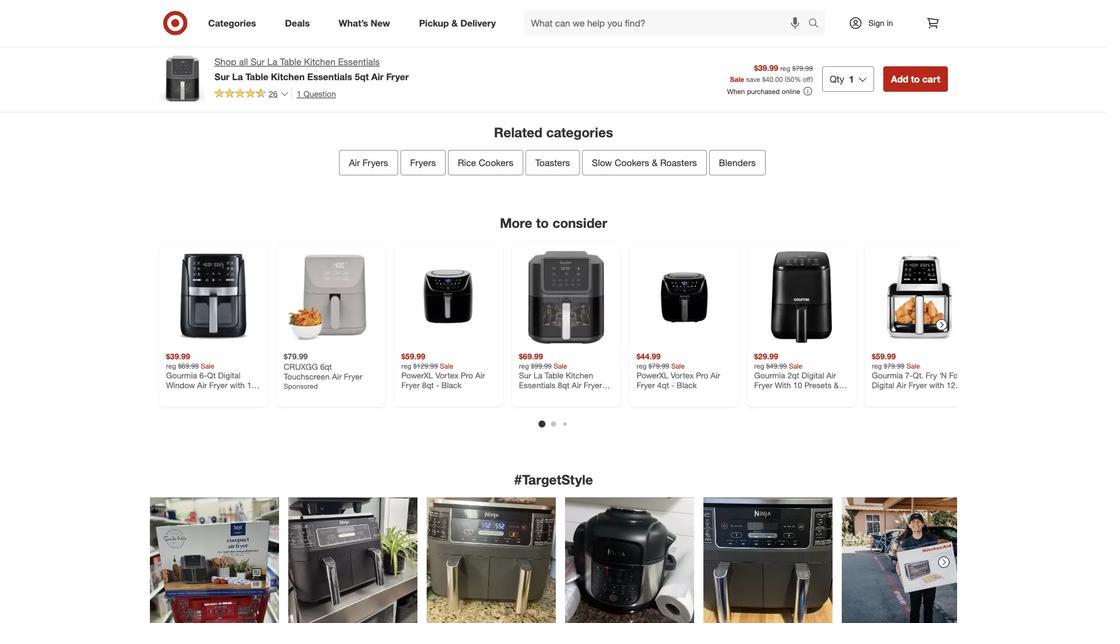 Task type: vqa. For each thing, say whether or not it's contained in the screenshot.


Task type: locate. For each thing, give the bounding box(es) containing it.
26
[[269, 88, 278, 99]]

2 cookers from the left
[[615, 157, 650, 168]]

essentials down the "$99.99" on the left bottom of page
[[519, 380, 556, 390]]

0 horizontal spatial &
[[452, 17, 458, 29]]

user image by @targetgems image
[[150, 498, 279, 623]]

0 horizontal spatial cookers
[[479, 157, 514, 168]]

1 powerxl from the left
[[402, 370, 434, 380]]

cookers right rice
[[479, 157, 514, 168]]

1 vertical spatial essentials
[[307, 71, 352, 82]]

fryers left fryers link
[[363, 157, 389, 168]]

la
[[267, 56, 278, 68], [232, 71, 243, 82], [534, 370, 543, 380]]

sur
[[251, 56, 265, 68], [215, 71, 230, 82], [519, 370, 532, 380]]

$59.99
[[402, 351, 426, 361], [872, 351, 897, 361]]

table
[[280, 56, 302, 68], [246, 71, 268, 82], [545, 370, 564, 380]]

1 - from the left
[[436, 380, 440, 390]]

1 horizontal spatial -
[[672, 380, 675, 390]]

reg inside $39.99 reg $69.99 sale
[[166, 361, 176, 370]]

all inside button
[[612, 46, 622, 57]]

0 horizontal spatial la
[[232, 71, 243, 82]]

5qt
[[355, 71, 369, 82]]

0 vertical spatial to
[[632, 46, 641, 57]]

sale inside $39.99 reg $79.99 sale save $ 40.00 ( 50 % off )
[[731, 75, 745, 83]]

8qt
[[422, 380, 434, 390], [558, 380, 570, 390]]

all left 4
[[612, 46, 622, 57]]

$39.99 inside $39.99 reg $69.99 sale
[[166, 351, 190, 361]]

0 horizontal spatial $69.99
[[178, 361, 199, 370]]

reg for $29.99 reg $49.99 sale gourmia 2qt digital air fryer with 10 presets & guided cooking
[[755, 361, 765, 370]]

kitchen
[[304, 56, 336, 68], [271, 71, 305, 82], [566, 370, 594, 380]]

2 fryers from the left
[[410, 157, 436, 168]]

pro inside $44.99 reg $79.99 sale powerxl vortex pro air fryer 4qt - black
[[697, 370, 709, 380]]

what's
[[339, 17, 368, 29]]

deals link
[[275, 10, 324, 36]]

$44.99 reg $79.99 sale powerxl vortex pro air fryer 4qt - black
[[637, 351, 721, 390]]

reg inside $59.99 reg $79.99 sale
[[872, 361, 883, 370]]

all inside shop all sur la table kitchen essentials sur la table kitchen essentials 5qt air fryer
[[239, 56, 248, 68]]

fryers inside fryers link
[[410, 157, 436, 168]]

1 cookers from the left
[[479, 157, 514, 168]]

black inside $44.99 reg $79.99 sale powerxl vortex pro air fryer 4qt - black
[[677, 380, 697, 390]]

add to cart button
[[884, 66, 949, 92]]

all right the shop
[[239, 56, 248, 68]]

(
[[785, 75, 787, 83]]

sale inside $44.99 reg $79.99 sale powerxl vortex pro air fryer 4qt - black
[[672, 361, 685, 370]]

1 horizontal spatial vortex
[[671, 370, 694, 380]]

& left roasters
[[652, 157, 658, 168]]

0 vertical spatial la
[[267, 56, 278, 68]]

sale inside $59.99 reg $79.99 sale
[[907, 361, 921, 370]]

-
[[436, 380, 440, 390], [672, 380, 675, 390]]

reg inside $39.99 reg $79.99 sale save $ 40.00 ( 50 % off )
[[781, 64, 791, 72]]

$39.99 for $39.99 reg $69.99 sale
[[166, 351, 190, 361]]

fryer inside $69.99 reg $99.99 sale sur la table kitchen essentials 8qt air fryer black
[[584, 380, 603, 390]]

2 vertical spatial sur
[[519, 370, 532, 380]]

sale inside $59.99 reg $129.99 sale powerxl vortex pro air fryer 8qt - black
[[440, 361, 454, 370]]

reg inside $59.99 reg $129.99 sale powerxl vortex pro air fryer 8qt - black
[[402, 361, 412, 370]]

1 horizontal spatial la
[[267, 56, 278, 68]]

0 horizontal spatial fryers
[[363, 157, 389, 168]]

2 horizontal spatial table
[[545, 370, 564, 380]]

sale inside $69.99 reg $99.99 sale sur la table kitchen essentials 8qt air fryer black
[[554, 361, 568, 370]]

slow
[[592, 157, 612, 168]]

0 horizontal spatial black
[[442, 380, 462, 390]]

- down $129.99
[[436, 380, 440, 390]]

cookers right slow
[[615, 157, 650, 168]]

1 vertical spatial &
[[652, 157, 658, 168]]

2 vertical spatial table
[[545, 370, 564, 380]]

reg for $39.99 reg $79.99 sale save $ 40.00 ( 50 % off )
[[781, 64, 791, 72]]

consider
[[553, 215, 608, 231]]

all
[[612, 46, 622, 57], [239, 56, 248, 68]]

black for 4qt
[[677, 380, 697, 390]]

2 horizontal spatial sur
[[519, 370, 532, 380]]

1 $59.99 from the left
[[402, 351, 426, 361]]

- inside $59.99 reg $129.99 sale powerxl vortex pro air fryer 8qt - black
[[436, 380, 440, 390]]

user image by @worldhomecooks image
[[704, 498, 833, 623]]

1 vertical spatial sur
[[215, 71, 230, 82]]

$39.99
[[755, 63, 779, 73], [166, 351, 190, 361]]

black inside $59.99 reg $129.99 sale powerxl vortex pro air fryer 8qt - black
[[442, 380, 462, 390]]

reg inside $69.99 reg $99.99 sale sur la table kitchen essentials 8qt air fryer black
[[519, 361, 529, 370]]

1 horizontal spatial $39.99
[[755, 63, 779, 73]]

reg for $39.99 reg $69.99 sale
[[166, 361, 176, 370]]

1
[[850, 73, 855, 84], [297, 88, 301, 99]]

when purchased online
[[728, 87, 801, 95]]

1 horizontal spatial $59.99
[[872, 351, 897, 361]]

1 horizontal spatial pro
[[697, 370, 709, 380]]

rice
[[458, 157, 477, 168]]

%
[[795, 75, 802, 83]]

black
[[442, 380, 462, 390], [677, 380, 697, 390], [519, 390, 539, 400]]

$79.99 inside $44.99 reg $79.99 sale powerxl vortex pro air fryer 4qt - black
[[649, 361, 670, 370]]

$79.99 inside $59.99 reg $79.99 sale
[[884, 361, 905, 370]]

1 left question
[[297, 88, 301, 99]]

8qt for air
[[558, 380, 570, 390]]

&
[[452, 17, 458, 29], [652, 157, 658, 168], [834, 380, 840, 390]]

deals
[[285, 17, 310, 29]]

kitchen right the "$99.99" on the left bottom of page
[[566, 370, 594, 380]]

1 horizontal spatial cookers
[[615, 157, 650, 168]]

0 horizontal spatial powerxl
[[402, 370, 434, 380]]

to
[[632, 46, 641, 57], [912, 73, 921, 84], [536, 215, 549, 231]]

2 pro from the left
[[697, 370, 709, 380]]

1 vortex from the left
[[436, 370, 459, 380]]

0 vertical spatial kitchen
[[304, 56, 336, 68]]

2 vertical spatial kitchen
[[566, 370, 594, 380]]

0 horizontal spatial -
[[436, 380, 440, 390]]

slow cookers & roasters link
[[583, 150, 707, 175]]

reg
[[781, 64, 791, 72], [166, 361, 176, 370], [402, 361, 412, 370], [519, 361, 529, 370], [637, 361, 647, 370], [755, 361, 765, 370], [872, 361, 883, 370]]

sur inside $69.99 reg $99.99 sale sur la table kitchen essentials 8qt air fryer black
[[519, 370, 532, 380]]

what's new link
[[329, 10, 405, 36]]

fryer inside $29.99 reg $49.99 sale gourmia 2qt digital air fryer with 10 presets & guided cooking
[[755, 380, 773, 390]]

vortex inside $44.99 reg $79.99 sale powerxl vortex pro air fryer 4qt - black
[[671, 370, 694, 380]]

fryers link
[[401, 150, 446, 175]]

save
[[747, 75, 761, 83]]

fryer inside $79.99 cruxgg 6qt touchscreen air fryer sponsored
[[344, 372, 363, 382]]

& right presets
[[834, 380, 840, 390]]

1 right qty
[[850, 73, 855, 84]]

& right pickup
[[452, 17, 458, 29]]

essentials up 5qt
[[338, 56, 380, 68]]

What can we help you find? suggestions appear below search field
[[525, 10, 812, 36]]

off
[[804, 75, 812, 83]]

10
[[794, 380, 803, 390]]

air inside 'link'
[[349, 157, 360, 168]]

0 horizontal spatial vortex
[[436, 370, 459, 380]]

- right 4qt
[[672, 380, 675, 390]]

2 vertical spatial &
[[834, 380, 840, 390]]

vortex inside $59.99 reg $129.99 sale powerxl vortex pro air fryer 8qt - black
[[436, 370, 459, 380]]

add for add all 4 to cart
[[591, 46, 609, 57]]

cart
[[643, 46, 661, 57], [923, 73, 941, 84]]

2 horizontal spatial to
[[912, 73, 921, 84]]

0 horizontal spatial pro
[[461, 370, 473, 380]]

$69.99 inside $69.99 reg $99.99 sale sur la table kitchen essentials 8qt air fryer black
[[519, 351, 543, 361]]

related
[[494, 124, 543, 140]]

kitchen up 26
[[271, 71, 305, 82]]

0 horizontal spatial to
[[536, 215, 549, 231]]

presets
[[805, 380, 832, 390]]

$79.99 for $39.99
[[793, 64, 814, 72]]

0 horizontal spatial sur
[[215, 71, 230, 82]]

pro
[[461, 370, 473, 380], [697, 370, 709, 380]]

2 $59.99 from the left
[[872, 351, 897, 361]]

$44.99
[[637, 351, 661, 361]]

#targetstyle
[[514, 471, 593, 487]]

0 vertical spatial sur
[[251, 56, 265, 68]]

categories
[[208, 17, 256, 29]]

$59.99 inside $59.99 reg $129.99 sale powerxl vortex pro air fryer 8qt - black
[[402, 351, 426, 361]]

40.00
[[766, 75, 784, 83]]

$59.99 for $59.99 reg $129.99 sale powerxl vortex pro air fryer 8qt - black
[[402, 351, 426, 361]]

$29.99 reg $49.99 sale gourmia 2qt digital air fryer with 10 presets & guided cooking
[[755, 351, 840, 400]]

powerxl inside $44.99 reg $79.99 sale powerxl vortex pro air fryer 4qt - black
[[637, 370, 669, 380]]

$79.99 inside $39.99 reg $79.99 sale save $ 40.00 ( 50 % off )
[[793, 64, 814, 72]]

1 vertical spatial $39.99
[[166, 351, 190, 361]]

$59.99 for $59.99 reg $79.99 sale
[[872, 351, 897, 361]]

1 vertical spatial add
[[892, 73, 909, 84]]

- inside $44.99 reg $79.99 sale powerxl vortex pro air fryer 4qt - black
[[672, 380, 675, 390]]

powerxl inside $59.99 reg $129.99 sale powerxl vortex pro air fryer 8qt - black
[[402, 370, 434, 380]]

to for more to consider
[[536, 215, 549, 231]]

to inside add to cart button
[[912, 73, 921, 84]]

essentials up question
[[307, 71, 352, 82]]

0 horizontal spatial 8qt
[[422, 380, 434, 390]]

user image by @hammerfammily image
[[427, 498, 556, 623]]

0 vertical spatial add
[[591, 46, 609, 57]]

sale inside $39.99 reg $69.99 sale
[[201, 361, 214, 370]]

air
[[372, 71, 384, 82], [349, 157, 360, 168], [476, 370, 485, 380], [711, 370, 721, 380], [827, 370, 837, 380], [332, 372, 342, 382], [572, 380, 582, 390]]

related categories
[[494, 124, 614, 140]]

1 horizontal spatial cart
[[923, 73, 941, 84]]

0 vertical spatial 1
[[850, 73, 855, 84]]

2 - from the left
[[672, 380, 675, 390]]

50
[[787, 75, 795, 83]]

8qt inside $69.99 reg $99.99 sale sur la table kitchen essentials 8qt air fryer black
[[558, 380, 570, 390]]

0 vertical spatial $39.99
[[755, 63, 779, 73]]

2 horizontal spatial la
[[534, 370, 543, 380]]

reg inside $44.99 reg $79.99 sale powerxl vortex pro air fryer 4qt - black
[[637, 361, 647, 370]]

sale inside $29.99 reg $49.99 sale gourmia 2qt digital air fryer with 10 presets & guided cooking
[[789, 361, 803, 370]]

2 vertical spatial la
[[534, 370, 543, 380]]

8qt inside $59.99 reg $129.99 sale powerxl vortex pro air fryer 8qt - black
[[422, 380, 434, 390]]

more to consider
[[500, 215, 608, 231]]

add all 4 to cart
[[591, 46, 661, 57]]

1 horizontal spatial powerxl
[[637, 370, 669, 380]]

1 horizontal spatial to
[[632, 46, 641, 57]]

0 horizontal spatial $59.99
[[402, 351, 426, 361]]

0 horizontal spatial table
[[246, 71, 268, 82]]

slow cookers & roasters
[[592, 157, 697, 168]]

1 horizontal spatial table
[[280, 56, 302, 68]]

0 horizontal spatial $39.99
[[166, 351, 190, 361]]

1 vertical spatial to
[[912, 73, 921, 84]]

$79.99
[[793, 64, 814, 72], [284, 351, 308, 361], [649, 361, 670, 370], [884, 361, 905, 370]]

fryer inside shop all sur la table kitchen essentials sur la table kitchen essentials 5qt air fryer
[[386, 71, 409, 82]]

pro for powerxl vortex pro air fryer 4qt - black
[[697, 370, 709, 380]]

user image by @proteusthegod image
[[842, 498, 972, 623]]

2 8qt from the left
[[558, 380, 570, 390]]

la inside $69.99 reg $99.99 sale sur la table kitchen essentials 8qt air fryer black
[[534, 370, 543, 380]]

1 horizontal spatial all
[[612, 46, 622, 57]]

all for shop
[[239, 56, 248, 68]]

1 horizontal spatial 8qt
[[558, 380, 570, 390]]

user image by ndjdbsbd image
[[565, 498, 695, 623]]

$59.99 inside $59.99 reg $79.99 sale
[[872, 351, 897, 361]]

essentials inside $69.99 reg $99.99 sale sur la table kitchen essentials 8qt air fryer black
[[519, 380, 556, 390]]

reg inside $29.99 reg $49.99 sale gourmia 2qt digital air fryer with 10 presets & guided cooking
[[755, 361, 765, 370]]

2 powerxl from the left
[[637, 370, 669, 380]]

(4
[[528, 45, 537, 58]]

powerxl
[[402, 370, 434, 380], [637, 370, 669, 380]]

0 horizontal spatial 1
[[297, 88, 301, 99]]

2 vertical spatial to
[[536, 215, 549, 231]]

air inside $29.99 reg $49.99 sale gourmia 2qt digital air fryer with 10 presets & guided cooking
[[827, 370, 837, 380]]

pro inside $59.99 reg $129.99 sale powerxl vortex pro air fryer 8qt - black
[[461, 370, 473, 380]]

1 8qt from the left
[[422, 380, 434, 390]]

in
[[887, 18, 894, 28]]

add all 4 to cart button
[[584, 39, 669, 64]]

1 horizontal spatial sur
[[251, 56, 265, 68]]

1 pro from the left
[[461, 370, 473, 380]]

& inside $29.99 reg $49.99 sale gourmia 2qt digital air fryer with 10 presets & guided cooking
[[834, 380, 840, 390]]

0 horizontal spatial all
[[239, 56, 248, 68]]

add left 4
[[591, 46, 609, 57]]

digital
[[802, 370, 825, 380]]

add
[[591, 46, 609, 57], [892, 73, 909, 84]]

$39.99 inside $39.99 reg $79.99 sale save $ 40.00 ( 50 % off )
[[755, 63, 779, 73]]

reg for $59.99 reg $79.99 sale
[[872, 361, 883, 370]]

to inside the add all 4 to cart button
[[632, 46, 641, 57]]

search
[[804, 19, 832, 30]]

more
[[500, 215, 533, 231]]

pro right $129.99
[[461, 370, 473, 380]]

0 vertical spatial table
[[280, 56, 302, 68]]

gourmia
[[755, 370, 786, 380]]

kitchen up question
[[304, 56, 336, 68]]

fryer inside $44.99 reg $79.99 sale powerxl vortex pro air fryer 4qt - black
[[637, 380, 655, 390]]

$99.99
[[531, 361, 552, 370]]

2 vortex from the left
[[671, 370, 694, 380]]

0 horizontal spatial add
[[591, 46, 609, 57]]

0 horizontal spatial cart
[[643, 46, 661, 57]]

sale for $44.99 reg $79.99 sale powerxl vortex pro air fryer 4qt - black
[[672, 361, 685, 370]]

2 horizontal spatial &
[[834, 380, 840, 390]]

2 vertical spatial essentials
[[519, 380, 556, 390]]

user image by @awakencoffeecart image
[[289, 498, 418, 623]]

1 horizontal spatial &
[[652, 157, 658, 168]]

air inside shop all sur la table kitchen essentials sur la table kitchen essentials 5qt air fryer
[[372, 71, 384, 82]]

1 fryers from the left
[[363, 157, 389, 168]]

pro right 4qt
[[697, 370, 709, 380]]

1 vertical spatial table
[[246, 71, 268, 82]]

sale for $69.99 reg $99.99 sale sur la table kitchen essentials 8qt air fryer black
[[554, 361, 568, 370]]

fryers left rice
[[410, 157, 436, 168]]

1 horizontal spatial add
[[892, 73, 909, 84]]

add down in
[[892, 73, 909, 84]]

1 horizontal spatial fryers
[[410, 157, 436, 168]]

vortex
[[436, 370, 459, 380], [671, 370, 694, 380]]

2 horizontal spatial black
[[677, 380, 697, 390]]

essentials
[[338, 56, 380, 68], [307, 71, 352, 82], [519, 380, 556, 390]]

1 horizontal spatial black
[[519, 390, 539, 400]]

1 horizontal spatial $69.99
[[519, 351, 543, 361]]

cooking
[[784, 390, 814, 400]]



Task type: describe. For each thing, give the bounding box(es) containing it.
rice cookers
[[458, 157, 514, 168]]

0 vertical spatial cart
[[643, 46, 661, 57]]

sale for $59.99 reg $79.99 sale
[[907, 361, 921, 370]]

pro for powerxl vortex pro air fryer 8qt - black
[[461, 370, 473, 380]]

26 link
[[215, 87, 289, 101]]

2qt
[[788, 370, 800, 380]]

$69.99 inside $39.99 reg $69.99 sale
[[178, 361, 199, 370]]

black inside $69.99 reg $99.99 sale sur la table kitchen essentials 8qt air fryer black
[[519, 390, 539, 400]]

1 horizontal spatial 1
[[850, 73, 855, 84]]

search button
[[804, 10, 832, 38]]

rice cookers link
[[448, 150, 524, 175]]

air inside $79.99 cruxgg 6qt touchscreen air fryer sponsored
[[332, 372, 342, 382]]

1 vertical spatial 1
[[297, 88, 301, 99]]

$79.99 cruxgg 6qt touchscreen air fryer sponsored
[[284, 351, 363, 390]]

to for add to cart
[[912, 73, 921, 84]]

1 vertical spatial la
[[232, 71, 243, 82]]

blenders link
[[710, 150, 766, 175]]

subtotal:
[[439, 45, 483, 58]]

1 question
[[297, 88, 336, 99]]

when
[[728, 87, 746, 95]]

items)
[[540, 45, 570, 58]]

sale for $59.99 reg $129.99 sale powerxl vortex pro air fryer 8qt - black
[[440, 361, 454, 370]]

- for 8qt
[[436, 380, 440, 390]]

delivery
[[461, 17, 496, 29]]

air inside $44.99 reg $79.99 sale powerxl vortex pro air fryer 4qt - black
[[711, 370, 721, 380]]

with
[[775, 380, 792, 390]]

sale for $29.99 reg $49.99 sale gourmia 2qt digital air fryer with 10 presets & guided cooking
[[789, 361, 803, 370]]

1 question link
[[292, 87, 336, 100]]

0 vertical spatial &
[[452, 17, 458, 29]]

$69.99 reg $99.99 sale sur la table kitchen essentials 8qt air fryer black
[[519, 351, 603, 400]]

$79.99 for $59.99
[[884, 361, 905, 370]]

what's new
[[339, 17, 390, 29]]

kitchen inside $69.99 reg $99.99 sale sur la table kitchen essentials 8qt air fryer black
[[566, 370, 594, 380]]

pickup
[[419, 17, 449, 29]]

- for 4qt
[[672, 380, 675, 390]]

question
[[304, 88, 336, 99]]

gourmia 6-qt digital window air fryer with 12 presets & guided cooking black image
[[166, 250, 261, 344]]

cruxgg 6qt touchscreen air fryer image
[[284, 250, 379, 344]]

1 vertical spatial kitchen
[[271, 71, 305, 82]]

vortex for 4qt
[[671, 370, 694, 380]]

subtotal: $104.96 (4 items)
[[439, 45, 570, 58]]

6qt
[[320, 361, 332, 372]]

qty
[[830, 73, 845, 84]]

toasters link
[[526, 150, 580, 175]]

)
[[812, 75, 814, 83]]

1 vertical spatial cart
[[923, 73, 941, 84]]

new
[[371, 17, 390, 29]]

online
[[782, 87, 801, 95]]

$59.99 reg $129.99 sale powerxl vortex pro air fryer 8qt - black
[[402, 351, 485, 390]]

reg for $59.99 reg $129.99 sale powerxl vortex pro air fryer 8qt - black
[[402, 361, 412, 370]]

pickup & delivery
[[419, 17, 496, 29]]

gourmia 7-qt. fry 'n fold digital air fryer with 12 presets & guided cooking black image
[[872, 250, 967, 344]]

table inside $69.99 reg $99.99 sale sur la table kitchen essentials 8qt air fryer black
[[545, 370, 564, 380]]

0 vertical spatial essentials
[[338, 56, 380, 68]]

sale for $39.99 reg $79.99 sale save $ 40.00 ( 50 % off )
[[731, 75, 745, 83]]

air inside $69.99 reg $99.99 sale sur la table kitchen essentials 8qt air fryer black
[[572, 380, 582, 390]]

cookers for rice
[[479, 157, 514, 168]]

$79.99 inside $79.99 cruxgg 6qt touchscreen air fryer sponsored
[[284, 351, 308, 361]]

fryers inside air fryers 'link'
[[363, 157, 389, 168]]

cookers for slow
[[615, 157, 650, 168]]

pickup & delivery link
[[409, 10, 511, 36]]

$39.99 for $39.99 reg $79.99 sale save $ 40.00 ( 50 % off )
[[755, 63, 779, 73]]

sign in
[[869, 18, 894, 28]]

powerxl vortex pro air fryer 8qt - black image
[[402, 250, 496, 344]]

toasters
[[536, 157, 570, 168]]

$104.96
[[486, 45, 525, 58]]

roasters
[[661, 157, 697, 168]]

$59.99 reg $79.99 sale
[[872, 351, 921, 370]]

powerxl for 4qt
[[637, 370, 669, 380]]

powerxl for 8qt
[[402, 370, 434, 380]]

guided
[[755, 390, 781, 400]]

$39.99 reg $69.99 sale
[[166, 351, 214, 370]]

purchased
[[747, 87, 780, 95]]

sale for $39.99 reg $69.99 sale
[[201, 361, 214, 370]]

add for add to cart
[[892, 73, 909, 84]]

shop all sur la table kitchen essentials sur la table kitchen essentials 5qt air fryer
[[215, 56, 409, 82]]

all for add
[[612, 46, 622, 57]]

$39.99 reg $79.99 sale save $ 40.00 ( 50 % off )
[[731, 63, 814, 83]]

blenders
[[719, 157, 756, 168]]

sign
[[869, 18, 885, 28]]

$
[[763, 75, 766, 83]]

image of sur la table kitchen essentials 5qt air fryer image
[[159, 55, 205, 102]]

reg for $69.99 reg $99.99 sale sur la table kitchen essentials 8qt air fryer black
[[519, 361, 529, 370]]

black for 8qt
[[442, 380, 462, 390]]

air fryers
[[349, 157, 389, 168]]

sur la table kitchen essentials 8qt air fryer black image
[[519, 250, 614, 344]]

$79.99 for $44.99
[[649, 361, 670, 370]]

fryer inside $59.99 reg $129.99 sale powerxl vortex pro air fryer 8qt - black
[[402, 380, 420, 390]]

air fryers link
[[339, 150, 398, 175]]

shop
[[215, 56, 237, 68]]

vortex for 8qt
[[436, 370, 459, 380]]

cruxgg
[[284, 361, 318, 372]]

powerxl vortex pro air fryer 4qt - black image
[[637, 250, 732, 344]]

$49.99
[[767, 361, 788, 370]]

add to cart
[[892, 73, 941, 84]]

touchscreen
[[284, 372, 330, 382]]

air inside $59.99 reg $129.99 sale powerxl vortex pro air fryer 8qt - black
[[476, 370, 485, 380]]

qty 1
[[830, 73, 855, 84]]

sponsored
[[284, 382, 318, 390]]

gourmia 2qt digital air fryer with 10 presets & guided cooking image
[[755, 250, 849, 344]]

sign in link
[[840, 10, 912, 36]]

categories link
[[198, 10, 271, 36]]

$29.99
[[755, 351, 779, 361]]

8qt for -
[[422, 380, 434, 390]]

categories
[[547, 124, 614, 140]]

$129.99
[[414, 361, 438, 370]]

4qt
[[658, 380, 670, 390]]

reg for $44.99 reg $79.99 sale powerxl vortex pro air fryer 4qt - black
[[637, 361, 647, 370]]

4
[[624, 46, 629, 57]]



